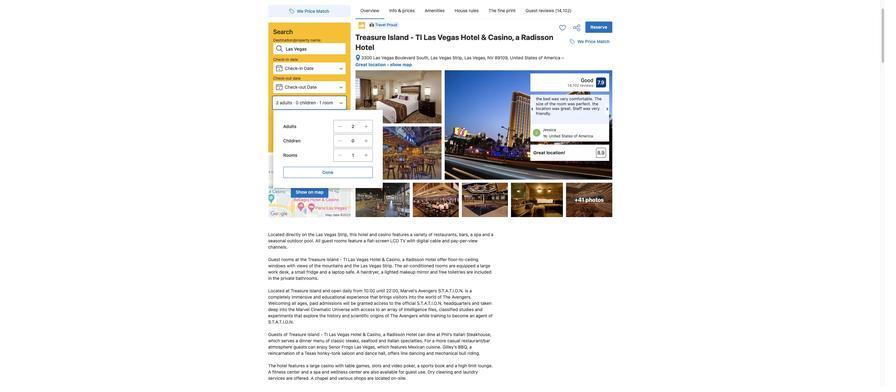 Task type: describe. For each thing, give the bounding box(es) containing it.
with up desk,
[[287, 263, 295, 269]]

and left dance
[[356, 351, 364, 356]]

0 vertical spatial to
[[389, 301, 393, 306]]

per-
[[460, 238, 469, 244]]

of right the array
[[399, 307, 403, 313]]

1 horizontal spatial very
[[592, 106, 600, 111]]

i'm traveling for work
[[279, 121, 316, 126]]

check-out date
[[285, 84, 317, 90]]

and up chapel at bottom
[[322, 370, 329, 375]]

hairdryer,
[[361, 270, 380, 275]]

view
[[469, 238, 478, 244]]

0 vertical spatial which
[[268, 339, 280, 344]]

enjoy
[[317, 345, 328, 350]]

0 vertical spatial a
[[357, 270, 360, 275]]

travel
[[375, 23, 386, 27]]

0 horizontal spatial a
[[268, 370, 271, 375]]

homes
[[290, 113, 302, 118]]

next image
[[607, 107, 610, 111]]

1 horizontal spatial america
[[579, 134, 593, 139]]

las down treasure island - ti las vegas hotel & casino, a radisson hotel
[[465, 55, 472, 60]]

and up offered.
[[301, 370, 309, 375]]

are down the games,
[[363, 370, 370, 375]]

–
[[562, 55, 564, 60]]

out for date
[[299, 84, 306, 90]]

the right perfect.
[[592, 101, 598, 106]]

fridge
[[307, 270, 318, 275]]

1 horizontal spatial hotel
[[358, 232, 368, 237]]

windows
[[268, 263, 286, 269]]

& inside treasure island - ti las vegas hotel & casino, a radisson hotel
[[481, 33, 487, 42]]

and left taken
[[472, 301, 480, 306]]

date for check-out date
[[293, 76, 301, 81]]

scientific
[[351, 313, 369, 319]]

1 inside button
[[319, 100, 321, 105]]

of right agent
[[489, 313, 493, 319]]

universe
[[332, 307, 350, 313]]

traveling
[[285, 121, 301, 126]]

1 vertical spatial price
[[585, 39, 596, 44]]

the down the array
[[390, 313, 398, 319]]

10:00
[[364, 288, 375, 294]]

0 horizontal spatial hotel
[[277, 364, 287, 369]]

air-
[[403, 263, 410, 269]]

with down the be
[[351, 307, 360, 313]]

0 vertical spatial guest
[[322, 238, 333, 244]]

1 vertical spatial that
[[294, 313, 302, 319]]

hotel up 3300 las vegas boulevard south, las vegas strip, las vegas, nv 89109, united states of america – great location - show map
[[461, 33, 480, 42]]

screen
[[376, 238, 389, 244]]

room inside button
[[323, 100, 333, 105]]

laundry
[[463, 370, 478, 375]]

0 horizontal spatial to
[[376, 307, 380, 313]]

the down "cinematic"
[[319, 313, 326, 319]]

0 horizontal spatial spa
[[313, 370, 321, 375]]

1 vertical spatial features
[[390, 345, 407, 350]]

and down wellness
[[330, 376, 337, 381]]

become
[[452, 313, 469, 319]]

check- for check-out date
[[285, 84, 299, 90]]

and up the paid
[[313, 295, 321, 300]]

1 horizontal spatial 1
[[352, 153, 354, 158]]

of down guests
[[296, 351, 300, 356]]

0 vertical spatial access
[[374, 301, 388, 306]]

the fine print
[[489, 8, 516, 13]]

0 vertical spatial italian
[[453, 332, 465, 338]]

guest reviews (14,102) link
[[521, 3, 577, 19]]

1 vertical spatial can
[[308, 345, 316, 350]]

1 vertical spatial radisson
[[406, 257, 424, 262]]

deep
[[268, 307, 278, 313]]

specialties.
[[401, 339, 423, 344]]

steaks,
[[346, 339, 360, 344]]

14,102
[[568, 83, 579, 88]]

and up agent
[[475, 307, 483, 313]]

great.
[[561, 106, 572, 111]]

- up menu
[[321, 332, 323, 338]]

2 vertical spatial to
[[447, 313, 451, 319]]

2 vertical spatial s.t.a.t.i.o.n.
[[268, 320, 294, 325]]

the left air- on the left
[[394, 263, 402, 269]]

size
[[536, 101, 544, 106]]

1 vertical spatial casino
[[321, 364, 334, 369]]

entire
[[279, 113, 289, 118]]

history
[[327, 313, 341, 319]]

explore
[[303, 313, 318, 319]]

and up educational
[[323, 288, 330, 294]]

mirror
[[417, 270, 429, 275]]

great location!
[[534, 150, 565, 156]]

and up available
[[383, 364, 390, 369]]

3300 las vegas boulevard south, las vegas strip, las vegas, nv 89109, united states of america – great location - show map
[[356, 55, 564, 67]]

of right world
[[438, 295, 442, 300]]

honky-
[[317, 351, 332, 356]]

america inside 3300 las vegas boulevard south, las vegas strip, las vegas, nv 89109, united states of america – great location - show map
[[544, 55, 560, 60]]

shops
[[354, 376, 366, 381]]

flat-
[[367, 238, 376, 244]]

on inside located directly on the las vegas strip, this hotel and casino features a variety of restaurants, bars, a spa and a seasonal outdoor pool. all guest rooms feature a flat-screen lcd tv with digital cable and pay-per-view channels. guest rooms at the treasure island - ti las vegas hotel & casino, a radisson hotel offer floor-to-ceiling windows with views of the mountains and the las vegas strip. the air-conditioned rooms are equipped a large work desk, a small fridge and a laptop safe. a hairdryer, a lighted makeup mirror and free toiletries are included in the private bathrooms. located at treasure island and open daily from 10:00 until 22:00, marvel's avengers s.t.a.t.i.o.n. is a completely immersive and educational experience that brings visitors into the world of the avengers. welcoming all ages, paid admissions will be granted access to the official s.t.a.t.i.o.n. headquarters and taken deep into the marvel cinematic universe with access to an array of intelligence files, classified studies and experiments that explore the history and scientific origins of the avengers while training to become an agent of s.t.a.t.i.o.n. guests of treasure island - ti las vegas hotel & casino, a radisson hotel can dine at phil's italian steakhouse, which serves a dinner menu of classic steaks, seafood and italian specialties. for a more casual restaurant/bar atmosphere guests can enjoy senor frogs las vegas, which features mexican cuisine. gilley's bbq, a reincarnation of a texas honky-tonk saloon and dance hall, offers line dancing and mechanical bull riding. the hotel features a large casino with table games, slots and video poker, a sports book and a high limit lounge. a fitness center and a spa and wellness center are also available for guest use. dry cleaning and laundry services are offered. a chapel and various shops a
[[302, 232, 307, 237]]

3300
[[361, 55, 372, 60]]

adults
[[283, 124, 296, 129]]

strip.
[[383, 263, 393, 269]]

check- for check-in date
[[285, 66, 299, 71]]

poker,
[[404, 364, 416, 369]]

and down the cuisine.
[[426, 351, 434, 356]]

the up fitness
[[268, 364, 276, 369]]

the up pool.
[[308, 232, 315, 237]]

hotel up conditioned
[[425, 257, 436, 262]]

and down the universe
[[342, 313, 350, 319]]

scored 8.9 element
[[596, 148, 606, 158]]

0 horizontal spatial very
[[560, 96, 568, 101]]

location inside 3300 las vegas boulevard south, las vegas strip, las vegas, nv 89109, united states of america – great location - show map
[[369, 62, 386, 67]]

i'm
[[279, 121, 284, 126]]

2 center from the left
[[349, 370, 362, 375]]

hotel up specialties.
[[406, 332, 417, 338]]

0 vertical spatial casino
[[378, 232, 391, 237]]

for inside search section
[[302, 121, 307, 126]]

experiments
[[268, 313, 293, 319]]

vegas, inside 3300 las vegas boulevard south, las vegas strip, las vegas, nv 89109, united states of america – great location - show map
[[473, 55, 486, 60]]

located directly on the las vegas strip, this hotel and casino features a variety of restaurants, bars, a spa and a seasonal outdoor pool. all guest rooms feature a flat-screen lcd tv with digital cable and pay-per-view channels. guest rooms at the treasure island - ti las vegas hotel & casino, a radisson hotel offer floor-to-ceiling windows with views of the mountains and the las vegas strip. the air-conditioned rooms are equipped a large work desk, a small fridge and a laptop safe. a hairdryer, a lighted makeup mirror and free toiletries are included in the private bathrooms. located at treasure island and open daily from 10:00 until 22:00, marvel's avengers s.t.a.t.i.o.n. is a completely immersive and educational experience that brings visitors into the world of the avengers. welcoming all ages, paid admissions will be granted access to the official s.t.a.t.i.o.n. headquarters and taken deep into the marvel cinematic universe with access to an array of intelligence files, classified studies and experiments that explore the history and scientific origins of the avengers while training to become an agent of s.t.a.t.i.o.n. guests of treasure island - ti las vegas hotel & casino, a radisson hotel can dine at phil's italian steakhouse, which serves a dinner menu of classic steaks, seafood and italian specialties. for a more casual restaurant/bar atmosphere guests can enjoy senor frogs las vegas, which features mexican cuisine. gilley's bbq, a reincarnation of a texas honky-tonk saloon and dance hall, offers line dancing and mechanical bull riding. the hotel features a large casino with table games, slots and video poker, a sports book and a high limit lounge. a fitness center and a spa and wellness center are also available for guest use. dry cleaning and laundry services are offered. a chapel and various shops a
[[268, 232, 496, 388]]

destination/property
[[273, 38, 310, 43]]

array
[[387, 307, 398, 313]]

check-in date
[[285, 66, 314, 71]]

strip, inside 3300 las vegas boulevard south, las vegas strip, las vegas, nv 89109, united states of america – great location - show map
[[453, 55, 463, 60]]

conditioned
[[410, 263, 434, 269]]

island up menu
[[308, 332, 320, 338]]

- inside 3300 las vegas boulevard south, las vegas strip, las vegas, nv 89109, united states of america – great location - show map
[[387, 62, 389, 67]]

on inside search section
[[308, 189, 313, 195]]

until
[[376, 288, 385, 294]]

0 vertical spatial into
[[409, 295, 416, 300]]

with right the "tv"
[[407, 238, 415, 244]]

official
[[402, 301, 416, 306]]

we inside search section
[[297, 8, 304, 14]]

1 horizontal spatial large
[[480, 263, 490, 269]]

we price match button inside search section
[[287, 6, 332, 17]]

travel proud
[[375, 23, 397, 27]]

1 vertical spatial we
[[578, 39, 584, 44]]

1 vertical spatial s.t.a.t.i.o.n.
[[417, 301, 443, 306]]

treasure up dinner on the left bottom of the page
[[289, 332, 306, 338]]

children
[[283, 138, 301, 144]]

0 vertical spatial reviews
[[539, 8, 554, 13]]

guests
[[268, 332, 282, 338]]

daily
[[343, 288, 352, 294]]

of up the cable
[[429, 232, 433, 237]]

entire homes & apartments
[[279, 113, 327, 118]]

las up the hairdryer,
[[361, 263, 368, 269]]

8.9
[[597, 150, 605, 156]]

1 horizontal spatial great
[[534, 150, 545, 156]]

included
[[474, 270, 492, 275]]

strip, inside located directly on the las vegas strip, this hotel and casino features a variety of restaurants, bars, a spa and a seasonal outdoor pool. all guest rooms feature a flat-screen lcd tv with digital cable and pay-per-view channels. guest rooms at the treasure island - ti las vegas hotel & casino, a radisson hotel offer floor-to-ceiling windows with views of the mountains and the las vegas strip. the air-conditioned rooms are equipped a large work desk, a small fridge and a laptop safe. a hairdryer, a lighted makeup mirror and free toiletries are included in the private bathrooms. located at treasure island and open daily from 10:00 until 22:00, marvel's avengers s.t.a.t.i.o.n. is a completely immersive and educational experience that brings visitors into the world of the avengers. welcoming all ages, paid admissions will be granted access to the official s.t.a.t.i.o.n. headquarters and taken deep into the marvel cinematic universe with access to an array of intelligence files, classified studies and experiments that explore the history and scientific origins of the avengers while training to become an agent of s.t.a.t.i.o.n. guests of treasure island - ti las vegas hotel & casino, a radisson hotel can dine at phil's italian steakhouse, which serves a dinner menu of classic steaks, seafood and italian specialties. for a more casual restaurant/bar atmosphere guests can enjoy senor frogs las vegas, which features mexican cuisine. gilley's bbq, a reincarnation of a texas honky-tonk saloon and dance hall, offers line dancing and mechanical bull riding. the hotel features a large casino with table games, slots and video poker, a sports book and a high limit lounge. a fitness center and a spa and wellness center are also available for guest use. dry cleaning and laundry services are offered. a chapel and various shops a
[[338, 232, 348, 237]]

and down high
[[454, 370, 462, 375]]

0 vertical spatial avengers
[[418, 288, 437, 294]]

1 horizontal spatial spa
[[474, 232, 481, 237]]

date for check-in date
[[290, 57, 298, 62]]

the left fine
[[489, 8, 497, 13]]

(14,102)
[[555, 8, 572, 13]]

agent
[[476, 313, 487, 319]]

with up wellness
[[335, 364, 344, 369]]

and up flat-
[[369, 232, 377, 237]]

0 vertical spatial features
[[392, 232, 409, 237]]

2 vertical spatial features
[[288, 364, 305, 369]]

2 · from the left
[[317, 100, 318, 105]]

and up safe.
[[344, 263, 352, 269]]

will
[[343, 301, 350, 306]]

0 vertical spatial that
[[370, 295, 378, 300]]

the down visitors
[[395, 301, 401, 306]]

the down all
[[288, 307, 295, 313]]

dinner
[[299, 339, 312, 344]]

0 vertical spatial guest
[[526, 8, 538, 13]]

directly
[[286, 232, 301, 237]]

the up headquarters
[[443, 295, 451, 300]]

2 horizontal spatial at
[[436, 332, 440, 338]]

0 vertical spatial an
[[381, 307, 386, 313]]

great location - show map button
[[356, 62, 412, 67]]

amenities link
[[420, 3, 450, 19]]

1 horizontal spatial rooms
[[334, 238, 347, 244]]

1 horizontal spatial guest
[[406, 370, 417, 375]]

1 vertical spatial casino,
[[386, 257, 401, 262]]

las up classic
[[329, 332, 336, 338]]

las down steaks,
[[354, 345, 361, 350]]

0 horizontal spatial ti
[[324, 332, 328, 338]]

proud
[[387, 23, 397, 27]]

previous image
[[529, 107, 533, 111]]

good 14,102 reviews
[[568, 78, 594, 88]]

0 horizontal spatial at
[[286, 288, 290, 294]]

1 horizontal spatial can
[[418, 332, 425, 338]]

2 vertical spatial a
[[311, 376, 314, 381]]

treasure island - ti las vegas hotel & casino, a radisson hotel
[[356, 33, 553, 52]]

good
[[581, 78, 594, 83]]

hotel up the hairdryer,
[[370, 257, 381, 262]]

and right fridge in the bottom left of the page
[[320, 270, 327, 275]]

search
[[273, 28, 293, 35]]

offer
[[437, 257, 447, 262]]

are left offered.
[[286, 376, 293, 381]]

desk,
[[279, 270, 290, 275]]

1 horizontal spatial which
[[377, 345, 389, 350]]

guests
[[294, 345, 307, 350]]

out for date
[[286, 76, 292, 81]]

world
[[425, 295, 436, 300]]

services
[[268, 376, 285, 381]]

equipped
[[457, 263, 476, 269]]

1 vertical spatial we price match button
[[568, 36, 612, 47]]

atmosphere
[[268, 345, 292, 350]]

1 vertical spatial access
[[361, 307, 375, 313]]

hotel up 3300
[[356, 43, 374, 52]]

map inside 3300 las vegas boulevard south, las vegas strip, las vegas, nv 89109, united states of america – great location - show map
[[403, 62, 412, 67]]

fine
[[498, 8, 505, 13]]

1 horizontal spatial 0
[[352, 138, 354, 144]]

reviews inside good 14,102 reviews
[[580, 83, 594, 88]]

the up views
[[300, 257, 307, 262]]

+41 photos link
[[566, 183, 612, 217]]

the left bed
[[536, 96, 542, 101]]

of up the enjoy
[[326, 339, 330, 344]]

- up the mountains
[[340, 257, 342, 262]]

1 vertical spatial an
[[470, 313, 475, 319]]

brings
[[379, 295, 392, 300]]

2 horizontal spatial rooms
[[435, 263, 448, 269]]

treasure inside treasure island - ti las vegas hotel & casino, a radisson hotel
[[356, 33, 386, 42]]

this
[[350, 232, 357, 237]]

reserve button
[[586, 22, 612, 33]]

1 vertical spatial we price match
[[578, 39, 610, 44]]

nv
[[488, 55, 494, 60]]

location inside 'the bed was very comfortable. the size of the room was perfect. the location was great.  staff was very friendly.'
[[536, 106, 551, 111]]

2 vertical spatial casino,
[[367, 332, 382, 338]]

1 vertical spatial united
[[549, 134, 561, 139]]

0 horizontal spatial avengers
[[399, 313, 418, 319]]

1 · from the left
[[293, 100, 295, 105]]

are down equipped
[[467, 270, 473, 275]]

hotel up steaks,
[[351, 332, 362, 338]]

was left perfect.
[[568, 101, 575, 106]]

to-
[[459, 257, 465, 262]]

lounge.
[[478, 364, 493, 369]]

las up the "great location - show map" button
[[373, 55, 380, 60]]

room inside 'the bed was very comfortable. the size of the room was perfect. the location was great.  staff was very friendly.'
[[557, 101, 567, 106]]

+ for check-in date
[[278, 68, 280, 71]]

serves
[[281, 339, 295, 344]]

the down desk,
[[273, 276, 279, 281]]

the right size
[[550, 101, 556, 106]]

las up all
[[316, 232, 323, 237]]

great inside 3300 las vegas boulevard south, las vegas strip, las vegas, nv 89109, united states of america – great location - show map
[[356, 62, 367, 67]]



Task type: vqa. For each thing, say whether or not it's contained in the screenshot.
the left the 31
no



Task type: locate. For each thing, give the bounding box(es) containing it.
0 horizontal spatial center
[[287, 370, 300, 375]]

0 inside button
[[296, 100, 299, 105]]

check- for check-out date
[[273, 76, 286, 81]]

0 vertical spatial spa
[[474, 232, 481, 237]]

0 vertical spatial hotel
[[358, 232, 368, 237]]

hall,
[[378, 351, 387, 356]]

0 vertical spatial date
[[290, 57, 298, 62]]

the up fridge in the bottom left of the page
[[314, 263, 321, 269]]

2 vertical spatial radisson
[[387, 332, 405, 338]]

states right 89109,
[[525, 55, 537, 60]]

0 vertical spatial we price match
[[297, 8, 329, 14]]

treasure up fridge in the bottom left of the page
[[308, 257, 326, 262]]

casino, up seafood
[[367, 332, 382, 338]]

0 horizontal spatial room
[[323, 100, 333, 105]]

0 horizontal spatial in
[[268, 276, 272, 281]]

+ for check-out date
[[278, 86, 280, 90]]

work inside located directly on the las vegas strip, this hotel and casino features a variety of restaurants, bars, a spa and a seasonal outdoor pool. all guest rooms feature a flat-screen lcd tv with digital cable and pay-per-view channels. guest rooms at the treasure island - ti las vegas hotel & casino, a radisson hotel offer floor-to-ceiling windows with views of the mountains and the las vegas strip. the air-conditioned rooms are equipped a large work desk, a small fridge and a laptop safe. a hairdryer, a lighted makeup mirror and free toiletries are included in the private bathrooms. located at treasure island and open daily from 10:00 until 22:00, marvel's avengers s.t.a.t.i.o.n. is a completely immersive and educational experience that brings visitors into the world of the avengers. welcoming all ages, paid admissions will be granted access to the official s.t.a.t.i.o.n. headquarters and taken deep into the marvel cinematic universe with access to an array of intelligence files, classified studies and experiments that explore the history and scientific origins of the avengers while training to become an agent of s.t.a.t.i.o.n. guests of treasure island - ti las vegas hotel & casino, a radisson hotel can dine at phil's italian steakhouse, which serves a dinner menu of classic steaks, seafood and italian specialties. for a more casual restaurant/bar atmosphere guests can enjoy senor frogs las vegas, which features mexican cuisine. gilley's bbq, a reincarnation of a texas honky-tonk saloon and dance hall, offers line dancing and mechanical bull riding. the hotel features a large casino with table games, slots and video poker, a sports book and a high limit lounge. a fitness center and a spa and wellness center are also available for guest use. dry cleaning and laundry services are offered. a chapel and various shops a
[[268, 270, 278, 275]]

0 horizontal spatial vegas,
[[363, 345, 376, 350]]

and down restaurants,
[[442, 238, 450, 244]]

which
[[268, 339, 280, 344], [377, 345, 389, 350]]

0 horizontal spatial we price match button
[[287, 6, 332, 17]]

- left show
[[387, 62, 389, 67]]

s.t.a.t.i.o.n. down world
[[417, 301, 443, 306]]

2 adults · 0 children · 1 room button
[[273, 97, 346, 109]]

date for check-out date
[[307, 84, 317, 90]]

at
[[295, 257, 299, 262], [286, 288, 290, 294], [436, 332, 440, 338]]

done button
[[283, 167, 373, 178]]

+41
[[575, 197, 584, 203]]

to up origins
[[376, 307, 380, 313]]

to up the array
[[389, 301, 393, 306]]

1 horizontal spatial center
[[349, 370, 362, 375]]

check- for check-in date
[[273, 57, 286, 62]]

·
[[293, 100, 295, 105], [317, 100, 318, 105]]

to
[[389, 301, 393, 306], [376, 307, 380, 313], [447, 313, 451, 319]]

very left next image
[[592, 106, 600, 111]]

Where are you going? field
[[283, 43, 346, 54]]

was left great.
[[552, 106, 560, 111]]

1 vertical spatial italian
[[387, 339, 399, 344]]

which up hall,
[[377, 345, 389, 350]]

1 vertical spatial a
[[268, 370, 271, 375]]

a up services
[[268, 370, 271, 375]]

match inside search section
[[316, 8, 329, 14]]

marvel
[[296, 307, 310, 313]]

1 vertical spatial hotel
[[277, 364, 287, 369]]

0 horizontal spatial out
[[286, 76, 292, 81]]

1 + from the top
[[278, 68, 280, 71]]

for down 'entire homes & apartments'
[[302, 121, 307, 126]]

1 horizontal spatial states
[[562, 134, 573, 139]]

casual
[[447, 339, 460, 344]]

large
[[480, 263, 490, 269], [310, 364, 320, 369]]

click to open map view image
[[356, 54, 360, 62]]

training
[[431, 313, 446, 319]]

0 vertical spatial price
[[305, 8, 315, 14]]

restaurant/bar
[[462, 339, 490, 344]]

0 horizontal spatial 2
[[276, 100, 279, 105]]

house rules link
[[450, 3, 484, 19]]

that down the 10:00
[[370, 295, 378, 300]]

2 for 2 adults · 0 children · 1 room
[[276, 100, 279, 105]]

into up official on the bottom
[[409, 295, 416, 300]]

0 vertical spatial at
[[295, 257, 299, 262]]

radisson inside treasure island - ti las vegas hotel & casino, a radisson hotel
[[521, 33, 553, 42]]

spa
[[474, 232, 481, 237], [313, 370, 321, 375]]

out down check-in date
[[286, 76, 292, 81]]

date
[[304, 66, 314, 71], [307, 84, 317, 90]]

2 for 2
[[352, 124, 354, 129]]

1 vertical spatial america
[[579, 134, 593, 139]]

while
[[419, 313, 430, 319]]

for inside located directly on the las vegas strip, this hotel and casino features a variety of restaurants, bars, a spa and a seasonal outdoor pool. all guest rooms feature a flat-screen lcd tv with digital cable and pay-per-view channels. guest rooms at the treasure island - ti las vegas hotel & casino, a radisson hotel offer floor-to-ceiling windows with views of the mountains and the las vegas strip. the air-conditioned rooms are equipped a large work desk, a small fridge and a laptop safe. a hairdryer, a lighted makeup mirror and free toiletries are included in the private bathrooms. located at treasure island and open daily from 10:00 until 22:00, marvel's avengers s.t.a.t.i.o.n. is a completely immersive and educational experience that brings visitors into the world of the avengers. welcoming all ages, paid admissions will be granted access to the official s.t.a.t.i.o.n. headquarters and taken deep into the marvel cinematic universe with access to an array of intelligence files, classified studies and experiments that explore the history and scientific origins of the avengers while training to become an agent of s.t.a.t.i.o.n. guests of treasure island - ti las vegas hotel & casino, a radisson hotel can dine at phil's italian steakhouse, which serves a dinner menu of classic steaks, seafood and italian specialties. for a more casual restaurant/bar atmosphere guests can enjoy senor frogs las vegas, which features mexican cuisine. gilley's bbq, a reincarnation of a texas honky-tonk saloon and dance hall, offers line dancing and mechanical bull riding. the hotel features a large casino with table games, slots and video poker, a sports book and a high limit lounge. a fitness center and a spa and wellness center are also available for guest use. dry cleaning and laundry services are offered. a chapel and various shops a
[[399, 370, 404, 375]]

we
[[297, 8, 304, 14], [578, 39, 584, 44]]

apartments
[[307, 113, 327, 118]]

map inside search section
[[315, 189, 324, 195]]

on up pool.
[[302, 232, 307, 237]]

boulevard
[[395, 55, 415, 60]]

of inside 3300 las vegas boulevard south, las vegas strip, las vegas, nv 89109, united states of america – great location - show map
[[539, 55, 543, 60]]

price up name:
[[305, 8, 315, 14]]

search section
[[266, 0, 383, 218]]

classified
[[439, 307, 458, 313]]

0 horizontal spatial we price match
[[297, 8, 329, 14]]

2 vertical spatial at
[[436, 332, 440, 338]]

1 vertical spatial on
[[302, 232, 307, 237]]

of up fridge in the bottom left of the page
[[309, 263, 313, 269]]

large down "texas"
[[310, 364, 320, 369]]

0 vertical spatial very
[[560, 96, 568, 101]]

and right bars,
[[482, 232, 490, 237]]

a inside treasure island - ti las vegas hotel & casino, a radisson hotel
[[516, 33, 520, 42]]

1 vertical spatial out
[[299, 84, 306, 90]]

was right bed
[[552, 96, 559, 101]]

0 horizontal spatial states
[[525, 55, 537, 60]]

of right size
[[545, 101, 549, 106]]

0 horizontal spatial we
[[297, 8, 304, 14]]

and up cleaning at bottom
[[446, 364, 454, 369]]

1 vertical spatial 2
[[352, 124, 354, 129]]

and left free
[[430, 270, 438, 275]]

all
[[316, 238, 321, 244]]

outdoor
[[287, 238, 303, 244]]

welcoming
[[268, 301, 291, 306]]

on
[[308, 189, 313, 195], [302, 232, 307, 237]]

island up the mountains
[[327, 257, 339, 262]]

las inside treasure island - ti las vegas hotel & casino, a radisson hotel
[[424, 33, 436, 42]]

las right south,
[[431, 55, 438, 60]]

of
[[539, 55, 543, 60], [545, 101, 549, 106], [574, 134, 578, 139], [429, 232, 433, 237], [309, 263, 313, 269], [438, 295, 442, 300], [399, 307, 403, 313], [385, 313, 389, 319], [489, 313, 493, 319], [284, 332, 288, 338], [326, 339, 330, 344], [296, 351, 300, 356]]

2 horizontal spatial in
[[299, 66, 303, 71]]

bed
[[543, 96, 551, 101]]

island inside treasure island - ti las vegas hotel & casino, a radisson hotel
[[388, 33, 409, 42]]

we price match button down the reserve button
[[568, 36, 612, 47]]

casino up screen
[[378, 232, 391, 237]]

work inside search section
[[308, 121, 316, 126]]

casino, up 89109,
[[488, 33, 514, 42]]

at up views
[[295, 257, 299, 262]]

show on map
[[296, 189, 324, 195]]

admissions
[[319, 301, 342, 306]]

1 vertical spatial date
[[293, 76, 301, 81]]

check-in date
[[273, 57, 298, 62]]

1 vertical spatial reviews
[[580, 83, 594, 88]]

united right 89109,
[[510, 55, 523, 60]]

1 vertical spatial guest
[[268, 257, 280, 262]]

america down staff on the top
[[579, 134, 593, 139]]

work down apartments
[[308, 121, 316, 126]]

1 center from the left
[[287, 370, 300, 375]]

0 vertical spatial we price match button
[[287, 6, 332, 17]]

granted
[[357, 301, 373, 306]]

1 vertical spatial location
[[536, 106, 551, 111]]

line
[[401, 351, 408, 356]]

center up offered.
[[287, 370, 300, 375]]

the up safe.
[[353, 263, 360, 269]]

0 horizontal spatial casino
[[321, 364, 334, 369]]

rules
[[469, 8, 479, 13]]

0 vertical spatial in
[[286, 57, 289, 62]]

hotel
[[358, 232, 368, 237], [277, 364, 287, 369]]

1 vertical spatial strip,
[[338, 232, 348, 237]]

united inside 3300 las vegas boulevard south, las vegas strip, las vegas, nv 89109, united states of america – great location - show map
[[510, 55, 523, 60]]

high
[[458, 364, 467, 369]]

makeup
[[400, 270, 416, 275]]

1 horizontal spatial a
[[311, 376, 314, 381]]

1 horizontal spatial match
[[597, 39, 610, 44]]

america left –
[[544, 55, 560, 60]]

casino, inside treasure island - ti las vegas hotel & casino, a radisson hotel
[[488, 33, 514, 42]]

0 vertical spatial map
[[403, 62, 412, 67]]

+
[[278, 68, 280, 71], [278, 86, 280, 90]]

1 horizontal spatial map
[[403, 62, 412, 67]]

2 horizontal spatial to
[[447, 313, 451, 319]]

island up the paid
[[310, 288, 321, 294]]

0 horizontal spatial into
[[280, 307, 287, 313]]

price inside search section
[[305, 8, 315, 14]]

mechanical
[[435, 351, 458, 356]]

we price match inside search section
[[297, 8, 329, 14]]

2 located from the top
[[268, 288, 284, 294]]

1 vertical spatial to
[[376, 307, 380, 313]]

1 vertical spatial date
[[307, 84, 317, 90]]

in
[[286, 57, 289, 62], [299, 66, 303, 71], [268, 276, 272, 281]]

perfect.
[[576, 101, 591, 106]]

house rules
[[455, 8, 479, 13]]

1 vertical spatial rooms
[[281, 257, 294, 262]]

done
[[323, 170, 333, 175]]

of inside 'the bed was very comfortable. the size of the room was perfect. the location was great.  staff was very friendly.'
[[545, 101, 549, 106]]

0 horizontal spatial for
[[302, 121, 307, 126]]

1 horizontal spatial we price match button
[[568, 36, 612, 47]]

0 vertical spatial states
[[525, 55, 537, 60]]

- inside treasure island - ti las vegas hotel & casino, a radisson hotel
[[410, 33, 414, 42]]

name:
[[311, 38, 321, 43]]

0 vertical spatial s.t.a.t.i.o.n.
[[438, 288, 464, 294]]

0 vertical spatial great
[[356, 62, 367, 67]]

casino, up strip. in the bottom left of the page
[[386, 257, 401, 262]]

island down proud
[[388, 33, 409, 42]]

0 horizontal spatial match
[[316, 8, 329, 14]]

the
[[536, 96, 542, 101], [550, 101, 556, 106], [592, 101, 598, 106], [308, 232, 315, 237], [300, 257, 307, 262], [314, 263, 321, 269], [353, 263, 360, 269], [273, 276, 279, 281], [418, 295, 424, 300], [395, 301, 401, 306], [288, 307, 295, 313], [319, 313, 326, 319]]

restaurants,
[[434, 232, 458, 237]]

1 horizontal spatial we price match
[[578, 39, 610, 44]]

map down boulevard
[[403, 62, 412, 67]]

can
[[418, 332, 425, 338], [308, 345, 316, 350]]

+41 photos
[[575, 197, 604, 203]]

1 horizontal spatial ·
[[317, 100, 318, 105]]

ti inside treasure island - ti las vegas hotel & casino, a radisson hotel
[[415, 33, 422, 42]]

states up location!
[[562, 134, 573, 139]]

location down 3300
[[369, 62, 386, 67]]

of down staff on the top
[[574, 134, 578, 139]]

location down bed
[[536, 106, 551, 111]]

in for date
[[286, 57, 289, 62]]

bbq,
[[458, 345, 468, 350]]

in down windows
[[268, 276, 272, 281]]

s.t.a.t.i.o.n. up avengers. at the bottom of the page
[[438, 288, 464, 294]]

vegas, inside located directly on the las vegas strip, this hotel and casino features a variety of restaurants, bars, a spa and a seasonal outdoor pool. all guest rooms feature a flat-screen lcd tv with digital cable and pay-per-view channels. guest rooms at the treasure island - ti las vegas hotel & casino, a radisson hotel offer floor-to-ceiling windows with views of the mountains and the las vegas strip. the air-conditioned rooms are equipped a large work desk, a small fridge and a laptop safe. a hairdryer, a lighted makeup mirror and free toiletries are included in the private bathrooms. located at treasure island and open daily from 10:00 until 22:00, marvel's avengers s.t.a.t.i.o.n. is a completely immersive and educational experience that brings visitors into the world of the avengers. welcoming all ages, paid admissions will be granted access to the official s.t.a.t.i.o.n. headquarters and taken deep into the marvel cinematic universe with access to an array of intelligence files, classified studies and experiments that explore the history and scientific origins of the avengers while training to become an agent of s.t.a.t.i.o.n. guests of treasure island - ti las vegas hotel & casino, a radisson hotel can dine at phil's italian steakhouse, which serves a dinner menu of classic steaks, seafood and italian specialties. for a more casual restaurant/bar atmosphere guests can enjoy senor frogs las vegas, which features mexican cuisine. gilley's bbq, a reincarnation of a texas honky-tonk saloon and dance hall, offers line dancing and mechanical bull riding. the hotel features a large casino with table games, slots and video poker, a sports book and a high limit lounge. a fitness center and a spa and wellness center are also available for guest use. dry cleaning and laundry services are offered. a chapel and various shops a
[[363, 345, 376, 350]]

views
[[297, 263, 308, 269]]

1 vertical spatial 1
[[352, 153, 354, 158]]

avengers
[[418, 288, 437, 294], [399, 313, 418, 319]]

1 vertical spatial at
[[286, 288, 290, 294]]

0 horizontal spatial reviews
[[539, 8, 554, 13]]

0 horizontal spatial america
[[544, 55, 560, 60]]

1 right children
[[319, 100, 321, 105]]

ti up safe.
[[343, 257, 347, 262]]

tonk
[[332, 351, 340, 356]]

0 horizontal spatial can
[[308, 345, 316, 350]]

of down the array
[[385, 313, 389, 319]]

italian up offers
[[387, 339, 399, 344]]

island
[[388, 33, 409, 42], [327, 257, 339, 262], [310, 288, 321, 294], [308, 332, 320, 338]]

states inside 3300 las vegas boulevard south, las vegas strip, las vegas, nv 89109, united states of america – great location - show map
[[525, 55, 537, 60]]

wellness
[[331, 370, 348, 375]]

rooms
[[334, 238, 347, 244], [281, 257, 294, 262], [435, 263, 448, 269]]

0 horizontal spatial large
[[310, 364, 320, 369]]

an
[[381, 307, 386, 313], [470, 313, 475, 319]]

- up boulevard
[[410, 33, 414, 42]]

guest right print
[[526, 8, 538, 13]]

valign  initial image
[[358, 22, 366, 29]]

the left world
[[418, 295, 424, 300]]

out
[[286, 76, 292, 81], [299, 84, 306, 90]]

2 + from the top
[[278, 86, 280, 90]]

0 horizontal spatial casino,
[[367, 332, 382, 338]]

info
[[389, 8, 397, 13]]

scored 7.9 element
[[596, 78, 606, 88]]

2 inside the 2 adults · 0 children · 1 room button
[[276, 100, 279, 105]]

in for date
[[299, 66, 303, 71]]

pay-
[[451, 238, 460, 244]]

1 vertical spatial guest
[[406, 370, 417, 375]]

the inside 'the bed was very comfortable. the size of the room was perfect. the location was great.  staff was very friendly.'
[[595, 96, 602, 101]]

united states of america
[[549, 134, 593, 139]]

hotel
[[461, 33, 480, 42], [356, 43, 374, 52], [370, 257, 381, 262], [425, 257, 436, 262], [351, 332, 362, 338], [406, 332, 417, 338]]

adults
[[280, 100, 292, 105]]

work down windows
[[268, 270, 278, 275]]

1 horizontal spatial italian
[[453, 332, 465, 338]]

2 vertical spatial rooms
[[435, 263, 448, 269]]

cinematic
[[311, 307, 331, 313]]

gilley's
[[443, 345, 457, 350]]

0 vertical spatial america
[[544, 55, 560, 60]]

cuisine.
[[426, 345, 442, 350]]

dance
[[365, 351, 377, 356]]

guest right all
[[322, 238, 333, 244]]

saloon
[[342, 351, 355, 356]]

date for check-in date
[[304, 66, 314, 71]]

1 horizontal spatial reviews
[[580, 83, 594, 88]]

· right 'adults'
[[293, 100, 295, 105]]

of up serves
[[284, 332, 288, 338]]

united down jessica
[[549, 134, 561, 139]]

0 horizontal spatial guest
[[322, 238, 333, 244]]

show on map button
[[268, 155, 351, 218], [291, 187, 329, 198]]

out up 2 adults · 0 children · 1 room
[[299, 84, 306, 90]]

rooms left feature
[[334, 238, 347, 244]]

0 vertical spatial for
[[302, 121, 307, 126]]

rated good element
[[534, 77, 594, 84]]

guest inside located directly on the las vegas strip, this hotel and casino features a variety of restaurants, bars, a spa and a seasonal outdoor pool. all guest rooms feature a flat-screen lcd tv with digital cable and pay-per-view channels. guest rooms at the treasure island - ti las vegas hotel & casino, a radisson hotel offer floor-to-ceiling windows with views of the mountains and the las vegas strip. the air-conditioned rooms are equipped a large work desk, a small fridge and a laptop safe. a hairdryer, a lighted makeup mirror and free toiletries are included in the private bathrooms. located at treasure island and open daily from 10:00 until 22:00, marvel's avengers s.t.a.t.i.o.n. is a completely immersive and educational experience that brings visitors into the world of the avengers. welcoming all ages, paid admissions will be granted access to the official s.t.a.t.i.o.n. headquarters and taken deep into the marvel cinematic universe with access to an array of intelligence files, classified studies and experiments that explore the history and scientific origins of the avengers while training to become an agent of s.t.a.t.i.o.n. guests of treasure island - ti las vegas hotel & casino, a radisson hotel can dine at phil's italian steakhouse, which serves a dinner menu of classic steaks, seafood and italian specialties. for a more casual restaurant/bar atmosphere guests can enjoy senor frogs las vegas, which features mexican cuisine. gilley's bbq, a reincarnation of a texas honky-tonk saloon and dance hall, offers line dancing and mechanical bull riding. the hotel features a large casino with table games, slots and video poker, a sports book and a high limit lounge. a fitness center and a spa and wellness center are also available for guest use. dry cleaning and laundry services are offered. a chapel and various shops a
[[268, 257, 280, 262]]

toiletries
[[448, 270, 466, 275]]

2 horizontal spatial casino,
[[488, 33, 514, 42]]

we price match button up name:
[[287, 6, 332, 17]]

0 horizontal spatial ·
[[293, 100, 295, 105]]

for down "video"
[[399, 370, 404, 375]]

1 vertical spatial +
[[278, 86, 280, 90]]

files,
[[428, 307, 438, 313]]

1 located from the top
[[268, 232, 284, 237]]

cable
[[430, 238, 441, 244]]

1 vertical spatial ti
[[343, 257, 347, 262]]

avengers down intelligence
[[399, 313, 418, 319]]

lcd
[[390, 238, 399, 244]]

+ down the check-in date
[[278, 68, 280, 71]]

date down the where are you going? field
[[304, 66, 314, 71]]

spa up view
[[474, 232, 481, 237]]

a left chapel at bottom
[[311, 376, 314, 381]]

1 horizontal spatial at
[[295, 257, 299, 262]]

date up the 2 adults · 0 children · 1 room button
[[307, 84, 317, 90]]

are down floor-
[[449, 263, 455, 269]]

0 horizontal spatial 0
[[296, 100, 299, 105]]

treasure up immersive
[[291, 288, 308, 294]]

las up safe.
[[348, 257, 355, 262]]

an left the array
[[381, 307, 386, 313]]

educational
[[322, 295, 346, 300]]

0 vertical spatial rooms
[[334, 238, 347, 244]]

0 vertical spatial vegas,
[[473, 55, 486, 60]]

1 horizontal spatial avengers
[[418, 288, 437, 294]]

1 horizontal spatial into
[[409, 295, 416, 300]]

1 up done button
[[352, 153, 354, 158]]

1 horizontal spatial work
[[308, 121, 316, 126]]

classic
[[331, 339, 345, 344]]

for
[[302, 121, 307, 126], [399, 370, 404, 375]]

fitness
[[272, 370, 286, 375]]

date up "check-out date"
[[293, 76, 301, 81]]

was right staff on the top
[[583, 106, 591, 111]]

& inside search section
[[303, 113, 306, 118]]

and up hall,
[[379, 339, 386, 344]]

frogs
[[342, 345, 353, 350]]

0 horizontal spatial on
[[302, 232, 307, 237]]

0 horizontal spatial great
[[356, 62, 367, 67]]

spa up chapel at bottom
[[313, 370, 321, 375]]

bars,
[[459, 232, 469, 237]]

the right perfect.
[[595, 96, 602, 101]]

in inside located directly on the las vegas strip, this hotel and casino features a variety of restaurants, bars, a spa and a seasonal outdoor pool. all guest rooms feature a flat-screen lcd tv with digital cable and pay-per-view channels. guest rooms at the treasure island - ti las vegas hotel & casino, a radisson hotel offer floor-to-ceiling windows with views of the mountains and the las vegas strip. the air-conditioned rooms are equipped a large work desk, a small fridge and a laptop safe. a hairdryer, a lighted makeup mirror and free toiletries are included in the private bathrooms. located at treasure island and open daily from 10:00 until 22:00, marvel's avengers s.t.a.t.i.o.n. is a completely immersive and educational experience that brings visitors into the world of the avengers. welcoming all ages, paid admissions will be granted access to the official s.t.a.t.i.o.n. headquarters and taken deep into the marvel cinematic universe with access to an array of intelligence files, classified studies and experiments that explore the history and scientific origins of the avengers while training to become an agent of s.t.a.t.i.o.n. guests of treasure island - ti las vegas hotel & casino, a radisson hotel can dine at phil's italian steakhouse, which serves a dinner menu of classic steaks, seafood and italian specialties. for a more casual restaurant/bar atmosphere guests can enjoy senor frogs las vegas, which features mexican cuisine. gilley's bbq, a reincarnation of a texas honky-tonk saloon and dance hall, offers line dancing and mechanical bull riding. the hotel features a large casino with table games, slots and video poker, a sports book and a high limit lounge. a fitness center and a spa and wellness center are also available for guest use. dry cleaning and laundry services are offered. a chapel and various shops a
[[268, 276, 272, 281]]

vegas inside treasure island - ti las vegas hotel & casino, a radisson hotel
[[438, 33, 459, 42]]

table
[[345, 364, 355, 369]]

casino
[[378, 232, 391, 237], [321, 364, 334, 369]]

location
[[369, 62, 386, 67], [536, 106, 551, 111]]

offers
[[388, 351, 400, 356]]

more
[[436, 339, 446, 344]]



